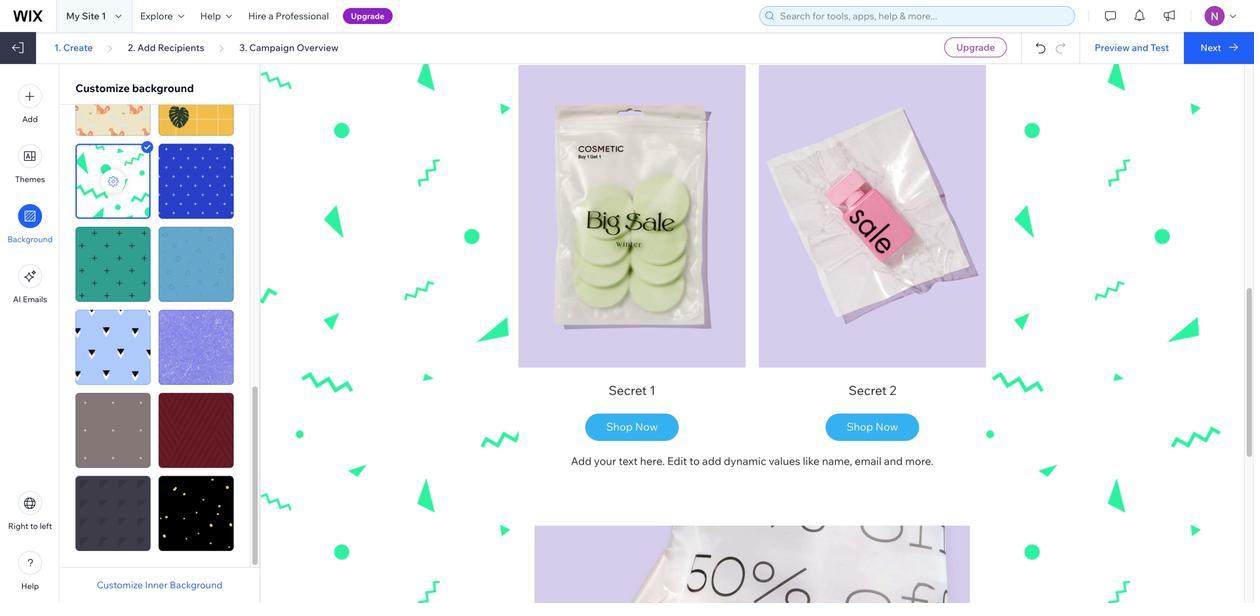 Task type: vqa. For each thing, say whether or not it's contained in the screenshot.
the leftmost Now
yes



Task type: locate. For each thing, give the bounding box(es) containing it.
explore
[[140, 10, 173, 22]]

2. add recipients link
[[128, 42, 204, 54]]

0 horizontal spatial 1
[[102, 10, 106, 22]]

to left left
[[30, 522, 38, 532]]

1 horizontal spatial now
[[876, 420, 898, 434]]

name,
[[822, 455, 852, 468]]

0 horizontal spatial upgrade button
[[343, 8, 393, 24]]

0 horizontal spatial and
[[884, 455, 903, 468]]

upgrade right professional
[[351, 11, 385, 21]]

0 horizontal spatial to
[[30, 522, 38, 532]]

1 shop now from the left
[[606, 420, 658, 434]]

background right inner
[[170, 580, 223, 591]]

shop
[[606, 420, 633, 434], [847, 420, 873, 434]]

customize down 'create'
[[75, 81, 130, 95]]

and left the test
[[1132, 42, 1149, 53]]

next
[[1201, 42, 1221, 53]]

0 vertical spatial help
[[200, 10, 221, 22]]

0 vertical spatial background
[[7, 234, 53, 244]]

help button down right to left
[[18, 552, 42, 592]]

2 shop now from the left
[[847, 420, 898, 434]]

shop now
[[606, 420, 658, 434], [847, 420, 898, 434]]

0 horizontal spatial now
[[635, 420, 658, 434]]

help down right to left
[[21, 582, 39, 592]]

shop now link up the text
[[586, 414, 678, 441]]

now
[[635, 420, 658, 434], [876, 420, 898, 434]]

1 horizontal spatial shop now link
[[827, 414, 918, 441]]

background up the ai emails button
[[7, 234, 53, 244]]

1 horizontal spatial secret
[[849, 383, 887, 398]]

add left your
[[571, 455, 592, 468]]

1 horizontal spatial background
[[170, 580, 223, 591]]

1 vertical spatial to
[[30, 522, 38, 532]]

add up 'themes' button
[[22, 114, 38, 124]]

0 horizontal spatial shop now
[[606, 420, 658, 434]]

upgrade for the rightmost 'upgrade' button
[[956, 41, 995, 53]]

2 shop from the left
[[847, 420, 873, 434]]

shop now up the text
[[606, 420, 658, 434]]

customize
[[75, 81, 130, 95], [97, 580, 143, 591]]

0 horizontal spatial shop now link
[[586, 414, 678, 441]]

2 vertical spatial add
[[571, 455, 592, 468]]

now down 2
[[876, 420, 898, 434]]

help up recipients
[[200, 10, 221, 22]]

to
[[690, 455, 700, 468], [30, 522, 38, 532]]

here.
[[640, 455, 665, 468]]

0 horizontal spatial upgrade
[[351, 11, 385, 21]]

shop now link
[[586, 414, 678, 441], [827, 414, 918, 441]]

2 now from the left
[[876, 420, 898, 434]]

1 vertical spatial upgrade button
[[944, 37, 1007, 57]]

customize left inner
[[97, 580, 143, 591]]

values
[[769, 455, 801, 468]]

ai emails button
[[13, 264, 47, 305]]

2 secret from the left
[[849, 383, 887, 398]]

1 vertical spatial customize
[[97, 580, 143, 591]]

themes
[[15, 174, 45, 184]]

help
[[200, 10, 221, 22], [21, 582, 39, 592]]

2 shop now link from the left
[[827, 414, 918, 441]]

preview
[[1095, 42, 1130, 53]]

background
[[7, 234, 53, 244], [170, 580, 223, 591]]

Search for tools, apps, help & more... field
[[776, 7, 1071, 25]]

and right email
[[884, 455, 903, 468]]

secret
[[609, 383, 647, 398], [849, 383, 887, 398]]

0 vertical spatial add
[[137, 42, 156, 53]]

2 horizontal spatial add
[[571, 455, 592, 468]]

1 shop from the left
[[606, 420, 633, 434]]

add inside button
[[22, 114, 38, 124]]

right to left
[[8, 522, 52, 532]]

customize inner background button
[[97, 580, 223, 592]]

1 vertical spatial 1
[[650, 383, 656, 398]]

0 vertical spatial to
[[690, 455, 700, 468]]

shop now for 1
[[606, 420, 658, 434]]

1 vertical spatial upgrade
[[956, 41, 995, 53]]

0 horizontal spatial secret
[[609, 383, 647, 398]]

0 horizontal spatial add
[[22, 114, 38, 124]]

1 horizontal spatial help button
[[192, 0, 240, 32]]

0 horizontal spatial help button
[[18, 552, 42, 592]]

upgrade button
[[343, 8, 393, 24], [944, 37, 1007, 57]]

customize inside button
[[97, 580, 143, 591]]

now for 1
[[635, 420, 658, 434]]

themes button
[[15, 144, 45, 184]]

shop for secret 1
[[606, 420, 633, 434]]

1 horizontal spatial help
[[200, 10, 221, 22]]

1 horizontal spatial shop now
[[847, 420, 898, 434]]

3. campaign overview
[[239, 42, 339, 53]]

shop now link up email
[[827, 414, 918, 441]]

1 vertical spatial add
[[22, 114, 38, 124]]

upgrade button down the search for tools, apps, help & more... field
[[944, 37, 1007, 57]]

to left 'add'
[[690, 455, 700, 468]]

1 horizontal spatial shop
[[847, 420, 873, 434]]

now up here.
[[635, 420, 658, 434]]

1 now from the left
[[635, 420, 658, 434]]

0 horizontal spatial help
[[21, 582, 39, 592]]

1
[[102, 10, 106, 22], [650, 383, 656, 398]]

0 vertical spatial and
[[1132, 42, 1149, 53]]

0 vertical spatial upgrade
[[351, 11, 385, 21]]

upgrade down the search for tools, apps, help & more... field
[[956, 41, 995, 53]]

shop now up email
[[847, 420, 898, 434]]

shop up email
[[847, 420, 873, 434]]

add
[[702, 455, 721, 468]]

1 horizontal spatial add
[[137, 42, 156, 53]]

add
[[137, 42, 156, 53], [22, 114, 38, 124], [571, 455, 592, 468]]

upgrade button right professional
[[343, 8, 393, 24]]

hire a professional link
[[240, 0, 337, 32]]

to inside right to left button
[[30, 522, 38, 532]]

1 vertical spatial background
[[170, 580, 223, 591]]

1 horizontal spatial to
[[690, 455, 700, 468]]

shop up the text
[[606, 420, 633, 434]]

2
[[890, 383, 896, 398]]

customize for customize background
[[75, 81, 130, 95]]

preview and test
[[1095, 42, 1169, 53]]

1 horizontal spatial upgrade button
[[944, 37, 1007, 57]]

upgrade
[[351, 11, 385, 21], [956, 41, 995, 53]]

help button
[[192, 0, 240, 32], [18, 552, 42, 592]]

help button left hire
[[192, 0, 240, 32]]

email
[[855, 455, 882, 468]]

customize background
[[75, 81, 194, 95]]

0 vertical spatial customize
[[75, 81, 130, 95]]

1. create
[[54, 42, 93, 53]]

0 horizontal spatial shop
[[606, 420, 633, 434]]

1 horizontal spatial 1
[[650, 383, 656, 398]]

my
[[66, 10, 80, 22]]

1 secret from the left
[[609, 383, 647, 398]]

add right the 2.
[[137, 42, 156, 53]]

1 shop now link from the left
[[586, 414, 678, 441]]

upgrade for top 'upgrade' button
[[351, 11, 385, 21]]

hire
[[248, 10, 266, 22]]

1 horizontal spatial upgrade
[[956, 41, 995, 53]]

and
[[1132, 42, 1149, 53], [884, 455, 903, 468]]

add for add your text here. edit to add dynamic values like name, email and more.
[[571, 455, 592, 468]]



Task type: describe. For each thing, give the bounding box(es) containing it.
a
[[268, 10, 274, 22]]

add your text here. edit to add dynamic values like name, email and more.
[[571, 455, 934, 468]]

2.
[[128, 42, 135, 53]]

edit
[[667, 455, 687, 468]]

customize for customize inner background
[[97, 580, 143, 591]]

secret for secret 1
[[609, 383, 647, 398]]

right to left button
[[8, 492, 52, 532]]

1 horizontal spatial and
[[1132, 42, 1149, 53]]

3. campaign overview link
[[239, 42, 339, 54]]

create
[[63, 42, 93, 53]]

ai emails
[[13, 295, 47, 305]]

0 vertical spatial help button
[[192, 0, 240, 32]]

left
[[40, 522, 52, 532]]

shop now for 2
[[847, 420, 898, 434]]

more.
[[905, 455, 934, 468]]

like
[[803, 455, 820, 468]]

0 horizontal spatial background
[[7, 234, 53, 244]]

dynamic
[[724, 455, 766, 468]]

add button
[[18, 84, 42, 124]]

my site 1
[[66, 10, 106, 22]]

next button
[[1184, 32, 1254, 64]]

now for 2
[[876, 420, 898, 434]]

inner
[[145, 580, 168, 591]]

hire a professional
[[248, 10, 329, 22]]

test
[[1151, 42, 1169, 53]]

1.
[[54, 42, 61, 53]]

background
[[132, 81, 194, 95]]

campaign
[[249, 42, 295, 53]]

0 vertical spatial 1
[[102, 10, 106, 22]]

add for add
[[22, 114, 38, 124]]

secret 2
[[849, 383, 896, 398]]

professional
[[276, 10, 329, 22]]

background inside button
[[170, 580, 223, 591]]

shop for secret 2
[[847, 420, 873, 434]]

1 vertical spatial help
[[21, 582, 39, 592]]

3.
[[239, 42, 247, 53]]

0 vertical spatial upgrade button
[[343, 8, 393, 24]]

recipients
[[158, 42, 204, 53]]

your
[[594, 455, 616, 468]]

1 vertical spatial help button
[[18, 552, 42, 592]]

text
[[619, 455, 638, 468]]

ai
[[13, 295, 21, 305]]

background button
[[7, 204, 53, 244]]

site
[[82, 10, 99, 22]]

secret for secret 2
[[849, 383, 887, 398]]

shop now link for 1
[[586, 414, 678, 441]]

secret 1
[[609, 383, 656, 398]]

shop now link for 2
[[827, 414, 918, 441]]

1 vertical spatial and
[[884, 455, 903, 468]]

emails
[[23, 295, 47, 305]]

overview
[[297, 42, 339, 53]]

2. add recipients
[[128, 42, 204, 53]]

right
[[8, 522, 28, 532]]

customize inner background
[[97, 580, 223, 591]]

1. create link
[[54, 42, 93, 54]]



